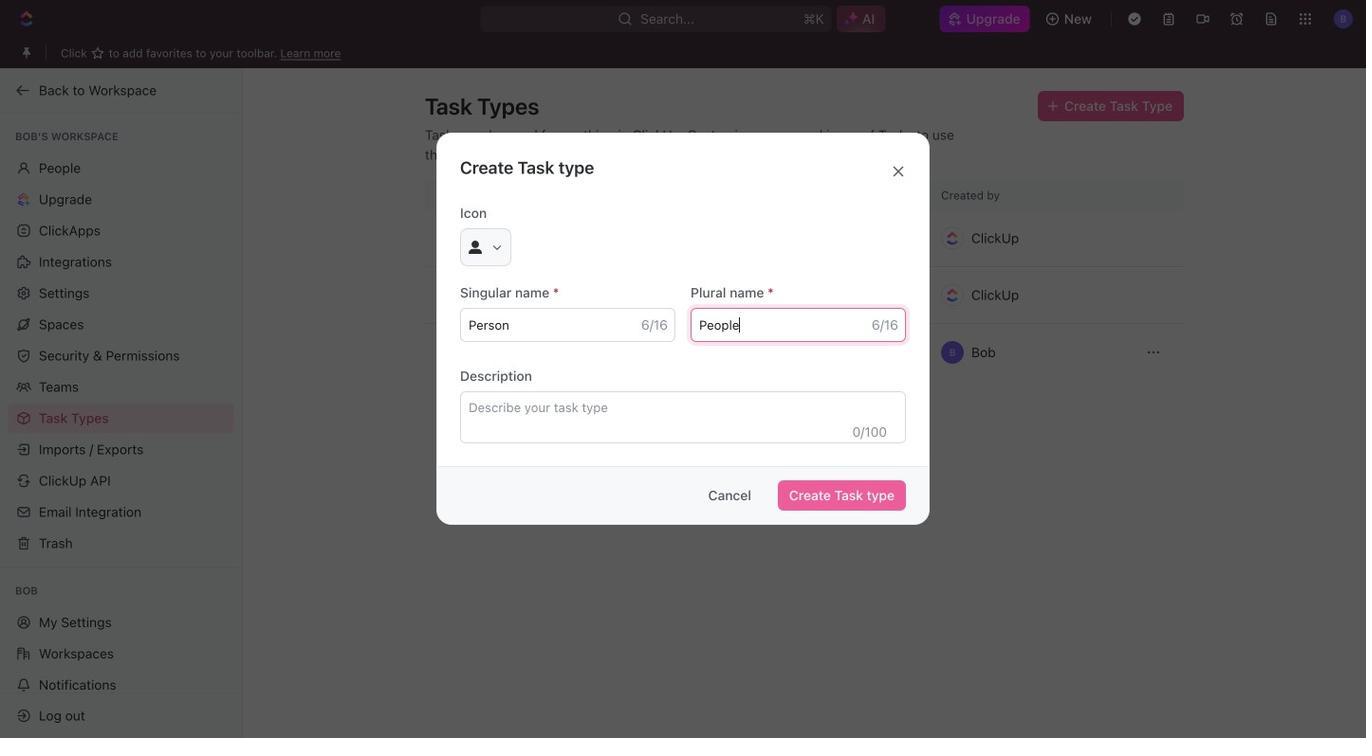 Task type: locate. For each thing, give the bounding box(es) containing it.
Describe your task type text field
[[460, 392, 906, 444]]



Task type: describe. For each thing, give the bounding box(es) containing it.
Person field
[[460, 308, 675, 342]]

user large image
[[469, 241, 482, 254]]

address book image
[[436, 343, 455, 362]]

People field
[[691, 308, 906, 342]]



Task type: vqa. For each thing, say whether or not it's contained in the screenshot.
'business time' 'icon' at the left bottom of page
no



